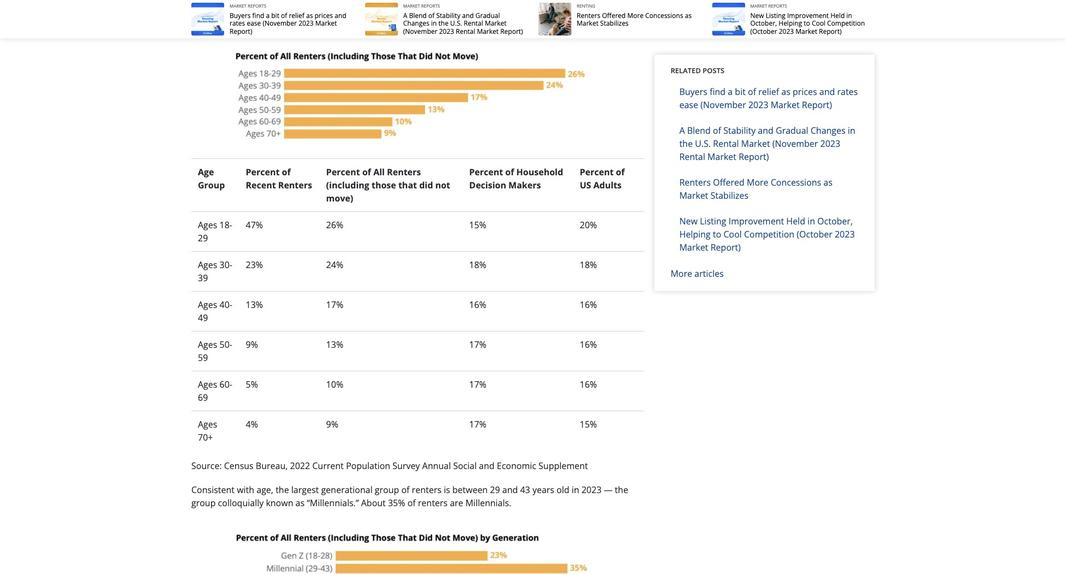 Task type: locate. For each thing, give the bounding box(es) containing it.
1 percent from the left
[[246, 166, 280, 178]]

percent for percent of household decision makers
[[469, 166, 503, 178]]

more down a blend of stability and gradual changes in the u.s. rental market (november 2023 rental market report)
[[747, 176, 769, 188]]

percent up the recent on the top left of the page
[[246, 166, 280, 178]]

0 horizontal spatial group
[[191, 498, 216, 510]]

0 horizontal spatial competition
[[744, 228, 795, 240]]

13% up 10%
[[326, 339, 343, 351]]

0 horizontal spatial is
[[444, 485, 450, 497]]

0 vertical spatial cool
[[812, 19, 826, 28]]

offered
[[602, 11, 626, 20], [713, 176, 745, 188]]

and inside buyers find a bit of relief as prices and rates ease (november 2023 market report)
[[820, 86, 835, 98]]

ages inside ages 18- 29
[[198, 219, 217, 231]]

a
[[403, 11, 407, 20], [680, 124, 685, 136]]

not down whole,
[[363, 2, 376, 14]]

renters inside percent of recent renters
[[278, 179, 312, 191]]

0 vertical spatial gradual
[[476, 11, 500, 20]]

as inside buyers find a bit of relief as prices and rates ease (november 2023 market report)
[[782, 86, 791, 98]]

move)
[[326, 193, 353, 205]]

1 horizontal spatial 29
[[490, 485, 500, 497]]

ages for 39
[[198, 259, 217, 271]]

and
[[335, 11, 346, 20], [462, 11, 474, 20], [820, 86, 835, 98], [758, 124, 774, 136], [479, 460, 495, 473], [502, 485, 518, 497]]

ages inside ages 60- 69
[[198, 379, 217, 391]]

1 horizontal spatial find
[[710, 86, 726, 98]]

the
[[413, 2, 427, 14], [613, 2, 627, 14], [439, 19, 449, 28], [680, 138, 693, 150], [276, 485, 289, 497], [615, 485, 628, 497]]

2 market reports link from the left
[[403, 3, 440, 9]]

those
[[372, 179, 396, 191]]

percent for percent of us adults
[[580, 166, 614, 178]]

offered inside renting renters offered more concessions as market stabilizes
[[602, 11, 626, 20]]

and inside market reports buyers find a bit of relief as prices and rates ease (november 2023 market report)
[[335, 11, 346, 20]]

1 horizontal spatial 9%
[[326, 419, 338, 431]]

0 vertical spatial group
[[375, 485, 399, 497]]

2 horizontal spatial did
[[494, 0, 507, 1]]

1 vertical spatial listing
[[700, 215, 727, 227]]

3 ages from the top
[[198, 299, 217, 311]]

1 horizontal spatial buyers
[[680, 86, 708, 98]]

1 vertical spatial 13%
[[326, 339, 343, 351]]

more left "articles"
[[671, 268, 692, 280]]

(november down past
[[403, 27, 438, 36]]

0 vertical spatial u.s.
[[450, 19, 462, 28]]

report)
[[230, 27, 252, 36], [500, 27, 523, 36], [819, 27, 842, 36], [802, 99, 832, 111], [739, 151, 769, 163], [711, 241, 741, 253]]

0 horizontal spatial stability
[[436, 11, 461, 20]]

1 horizontal spatial improvement
[[787, 11, 829, 20]]

percent up decision
[[469, 166, 503, 178]]

that right those
[[398, 179, 417, 191]]

than
[[592, 2, 611, 14]]

0 horizontal spatial (october
[[751, 27, 777, 36]]

0 vertical spatial to
[[804, 19, 810, 28]]

are
[[450, 498, 463, 510]]

ease
[[247, 19, 261, 28], [680, 99, 698, 111]]

blend
[[409, 11, 427, 20], [687, 124, 711, 136]]

is inside , renters as a whole, including tenured renters who did not move, skew older. the median age for a tenured renter (who did not move in the past year) is 41 — about a decade older than the typical renter that moved (30).
[[471, 2, 478, 14]]

reports
[[248, 3, 266, 9], [421, 3, 440, 9], [769, 3, 787, 9]]

4 percent from the left
[[580, 166, 614, 178]]

1 horizontal spatial concessions
[[771, 176, 822, 188]]

0 vertical spatial is
[[471, 2, 478, 14]]

2023 inside a blend of stability and gradual changes in the u.s. rental market (november 2023 rental market report)
[[821, 138, 841, 150]]

renters offered more concessions as market stabilizes link down the
[[577, 11, 692, 28]]

rental
[[464, 19, 483, 28], [456, 27, 475, 36], [713, 138, 739, 150], [680, 151, 705, 163]]

0 vertical spatial october,
[[751, 19, 777, 28]]

as
[[321, 0, 330, 1], [306, 11, 313, 20], [685, 11, 692, 20], [782, 86, 791, 98], [824, 176, 833, 188], [296, 498, 305, 510]]

1 reports from the left
[[248, 3, 266, 9]]

find left moved
[[252, 11, 264, 20]]

market inside renting renters offered more concessions as market stabilizes
[[577, 19, 599, 28]]

is up are
[[444, 485, 450, 497]]

13%
[[246, 299, 263, 311], [326, 339, 343, 351]]

not up about
[[510, 0, 523, 1]]

of inside the market reports a blend of stability and gradual changes in the u.s. rental market (november 2023 rental market report)
[[428, 11, 435, 20]]

0 vertical spatial helping
[[779, 19, 802, 28]]

9% down 10%
[[326, 419, 338, 431]]

2 horizontal spatial more
[[747, 176, 769, 188]]

new inside new listing improvement held in october, helping to cool competition (october 2023 market report)
[[680, 215, 698, 227]]

relief left '(who'
[[289, 11, 305, 20]]

ages up the 59 on the left bottom of page
[[198, 339, 217, 351]]

stabilizes up new listing improvement held in october, helping to cool competition (october 2023 market report)
[[711, 189, 749, 202]]

renters
[[289, 0, 319, 1], [443, 0, 472, 1], [412, 485, 442, 497], [418, 498, 448, 510]]

cool
[[812, 19, 826, 28], [724, 228, 742, 240]]

that down for
[[248, 15, 264, 27]]

stability down buyers find a bit of relief as prices and rates ease (november 2023 market report)
[[724, 124, 756, 136]]

1 vertical spatial blend
[[687, 124, 711, 136]]

1 horizontal spatial did
[[419, 179, 433, 191]]

40-
[[220, 299, 232, 311]]

1 vertical spatial 29
[[490, 485, 500, 497]]

gradual down buyers find a bit of relief as prices and rates ease (november 2023 market report)
[[776, 124, 809, 136]]

group up 35%
[[375, 485, 399, 497]]

stability
[[436, 11, 461, 20], [724, 124, 756, 136]]

population
[[346, 460, 390, 473]]

0 horizontal spatial buyers
[[230, 11, 251, 20]]

1 horizontal spatial —
[[604, 485, 613, 497]]

ages up 69
[[198, 379, 217, 391]]

report) inside market reports buyers find a bit of relief as prices and rates ease (november 2023 market report)
[[230, 27, 252, 36]]

find
[[252, 11, 264, 20], [710, 86, 726, 98]]

0 vertical spatial changes
[[403, 19, 430, 28]]

1 vertical spatial ease
[[680, 99, 698, 111]]

1 ages from the top
[[198, 219, 217, 231]]

to inside the market reports new listing improvement held in october, helping to cool competition (october 2023 market report)
[[804, 19, 810, 28]]

adults
[[594, 179, 622, 191]]

listing
[[766, 11, 786, 20], [700, 215, 727, 227]]

move
[[379, 2, 401, 14]]

gradual inside the market reports a blend of stability and gradual changes in the u.s. rental market (november 2023 rental market report)
[[476, 11, 500, 20]]

a
[[332, 0, 337, 1], [255, 2, 260, 14], [530, 2, 534, 14], [266, 11, 270, 20], [728, 86, 733, 98]]

renters up year)
[[443, 0, 472, 1]]

report) inside the market reports a blend of stability and gradual changes in the u.s. rental market (november 2023 rental market report)
[[500, 27, 523, 36]]

ages inside the ages 50- 59
[[198, 339, 217, 351]]

is left the 41
[[471, 2, 478, 14]]

generational
[[321, 485, 373, 497]]

1 vertical spatial more
[[747, 176, 769, 188]]

0 horizontal spatial market reports link
[[230, 3, 266, 9]]

29 up ages 30- 39
[[198, 232, 208, 244]]

renters left are
[[418, 498, 448, 510]]

1 market reports link from the left
[[230, 3, 266, 9]]

more articles
[[671, 268, 724, 280]]

buyers down related posts on the top
[[680, 86, 708, 98]]

1 horizontal spatial gradual
[[776, 124, 809, 136]]

buyers right the "median"
[[230, 11, 251, 20]]

9% right 50-
[[246, 339, 258, 351]]

percent for percent of recent renters
[[246, 166, 280, 178]]

1 horizontal spatial 18%
[[580, 259, 597, 271]]

1 horizontal spatial new
[[751, 11, 764, 20]]

1 horizontal spatial reports
[[421, 3, 440, 9]]

tenured down ,
[[262, 2, 295, 14]]

3 percent from the left
[[469, 166, 503, 178]]

related
[[671, 66, 701, 75]]

group down consistent
[[191, 498, 216, 510]]

1 horizontal spatial is
[[471, 2, 478, 14]]

stabilizes
[[600, 19, 629, 28], [711, 189, 749, 202]]

relief up a blend of stability and gradual changes in the u.s. rental market (november 2023 rental market report)
[[759, 86, 779, 98]]

(november inside market reports buyers find a bit of relief as prices and rates ease (november 2023 market report)
[[263, 19, 297, 28]]

1 vertical spatial bit
[[735, 86, 746, 98]]

renter up "(30)."
[[297, 2, 323, 14]]

1 horizontal spatial relief
[[759, 86, 779, 98]]

2 vertical spatial more
[[671, 268, 692, 280]]

1 vertical spatial prices
[[793, 86, 817, 98]]

1 vertical spatial held
[[787, 215, 805, 227]]

(november down buyers find a bit of relief as prices and rates ease (november 2023 market report)
[[773, 138, 818, 150]]

in inside the market reports a blend of stability and gradual changes in the u.s. rental market (november 2023 rental market report)
[[431, 19, 437, 28]]

1 vertical spatial a blend of stability and gradual changes in the u.s. rental market (november 2023 rental market report) link
[[680, 124, 856, 163]]

rates inside buyers find a bit of relief as prices and rates ease (november 2023 market report)
[[837, 86, 858, 98]]

reports inside the market reports a blend of stability and gradual changes in the u.s. rental market (november 2023 rental market report)
[[421, 3, 440, 9]]

1 vertical spatial to
[[713, 228, 721, 240]]

0 horizontal spatial that
[[248, 15, 264, 27]]

,
[[285, 0, 287, 1]]

more articles link
[[671, 268, 724, 280]]

concessions inside renters offered more concessions as market stabilizes
[[771, 176, 822, 188]]

1 horizontal spatial stability
[[724, 124, 756, 136]]

(november down "posts"
[[701, 99, 746, 111]]

1 horizontal spatial bit
[[735, 86, 746, 98]]

not left decision
[[435, 179, 450, 191]]

1 horizontal spatial listing
[[766, 11, 786, 20]]

relief inside buyers find a bit of relief as prices and rates ease (november 2023 market report)
[[759, 86, 779, 98]]

2 ages from the top
[[198, 259, 217, 271]]

buyers
[[230, 11, 251, 20], [680, 86, 708, 98]]

0 horizontal spatial 15%
[[469, 219, 487, 231]]

1 horizontal spatial 15%
[[580, 419, 597, 431]]

percent inside percent of us adults
[[580, 166, 614, 178]]

(november
[[263, 19, 297, 28], [403, 27, 438, 36], [701, 99, 746, 111], [773, 138, 818, 150]]

ages left 18-
[[198, 219, 217, 231]]

listing inside the market reports new listing improvement held in october, helping to cool competition (october 2023 market report)
[[766, 11, 786, 20]]

to inside new listing improvement held in october, helping to cool competition (october 2023 market report)
[[713, 228, 721, 240]]

more right than
[[628, 11, 644, 20]]

2023 inside buyers find a bit of relief as prices and rates ease (november 2023 market report)
[[749, 99, 769, 111]]

tenured up past
[[408, 0, 441, 1]]

1 vertical spatial find
[[710, 86, 726, 98]]

0 vertical spatial 29
[[198, 232, 208, 244]]

15% up supplement
[[580, 419, 597, 431]]

1 horizontal spatial offered
[[713, 176, 745, 188]]

in inside , renters as a whole, including tenured renters who did not move, skew older. the median age for a tenured renter (who did not move in the past year) is 41 — about a decade older than the typical renter that moved (30).
[[403, 2, 411, 14]]

ages
[[198, 219, 217, 231], [198, 259, 217, 271], [198, 299, 217, 311], [198, 339, 217, 351], [198, 379, 217, 391], [198, 419, 217, 431]]

that inside , renters as a whole, including tenured renters who did not move, skew older. the median age for a tenured renter (who did not move in the past year) is 41 — about a decade older than the typical renter that moved (30).
[[248, 15, 264, 27]]

percent inside percent of recent renters
[[246, 166, 280, 178]]

2023 inside the market reports new listing improvement held in october, helping to cool competition (october 2023 market report)
[[779, 27, 794, 36]]

helping
[[779, 19, 802, 28], [680, 228, 711, 240]]

in inside the market reports new listing improvement held in october, helping to cool competition (october 2023 market report)
[[847, 11, 852, 20]]

0 horizontal spatial concessions
[[645, 11, 683, 20]]

rates
[[230, 19, 245, 28], [837, 86, 858, 98]]

ease down related
[[680, 99, 698, 111]]

market reports link for listing
[[751, 3, 787, 9]]

buyers inside buyers find a bit of relief as prices and rates ease (november 2023 market report)
[[680, 86, 708, 98]]

1 vertical spatial new listing improvement held in october, helping to cool competition (october 2023 market report) link
[[680, 215, 855, 253]]

30-
[[220, 259, 232, 271]]

1 vertical spatial helping
[[680, 228, 711, 240]]

age
[[198, 166, 214, 178]]

who
[[475, 0, 492, 1]]

0 vertical spatial competition
[[827, 19, 865, 28]]

held
[[831, 11, 845, 20], [787, 215, 805, 227]]

1 horizontal spatial blend
[[687, 124, 711, 136]]

source:
[[191, 460, 222, 473]]

— right the 41
[[492, 2, 501, 14]]

0 horizontal spatial 18%
[[469, 259, 487, 271]]

4 ages from the top
[[198, 339, 217, 351]]

1 horizontal spatial prices
[[793, 86, 817, 98]]

a inside the market reports a blend of stability and gradual changes in the u.s. rental market (november 2023 rental market report)
[[403, 11, 407, 20]]

improvement inside the market reports new listing improvement held in october, helping to cool competition (october 2023 market report)
[[787, 11, 829, 20]]

0 horizontal spatial u.s.
[[450, 19, 462, 28]]

move,
[[526, 0, 551, 1]]

did up about
[[494, 0, 507, 1]]

new
[[751, 11, 764, 20], [680, 215, 698, 227]]

43
[[520, 485, 530, 497]]

ages up 70+
[[198, 419, 217, 431]]

1 vertical spatial not
[[363, 2, 376, 14]]

1 vertical spatial relief
[[759, 86, 779, 98]]

listing inside new listing improvement held in october, helping to cool competition (october 2023 market report)
[[700, 215, 727, 227]]

of inside percent of recent renters
[[282, 166, 291, 178]]

prices
[[315, 11, 333, 20], [793, 86, 817, 98]]

gradual down who
[[476, 11, 500, 20]]

1 vertical spatial renter
[[220, 15, 245, 27]]

(november down ,
[[263, 19, 297, 28]]

ages up "39"
[[198, 259, 217, 271]]

blend inside the market reports a blend of stability and gradual changes in the u.s. rental market (november 2023 rental market report)
[[409, 11, 427, 20]]

of inside buyers find a bit of relief as prices and rates ease (november 2023 market report)
[[748, 86, 756, 98]]

household
[[517, 166, 563, 178]]

17% for 13%
[[469, 339, 487, 351]]

in inside consistent with age, the largest generational group of renters is between 29 and 43 years old in 2023 — the group colloquially known as "millennials." about 35% of renters are millennials.
[[572, 485, 579, 497]]

relief inside market reports buyers find a bit of relief as prices and rates ease (november 2023 market report)
[[289, 11, 305, 20]]

competition
[[827, 19, 865, 28], [744, 228, 795, 240]]

renter down age on the top left of the page
[[220, 15, 245, 27]]

a blend of stability and gradual changes in the u.s. rental market (november 2023 rental market report) link
[[403, 11, 523, 36], [680, 124, 856, 163]]

with
[[237, 485, 254, 497]]

a blend of stability and gradual changes in the u.s. rental market (november 2023 rental market report) link for market reports
[[403, 11, 523, 36]]

buyers inside market reports buyers find a bit of relief as prices and rates ease (november 2023 market report)
[[230, 11, 251, 20]]

9%
[[246, 339, 258, 351], [326, 419, 338, 431]]

buyers find a bit of relief as prices and rates ease (november 2023 market report) link up a blend of stability and gradual changes in the u.s. rental market (november 2023 rental market report)
[[680, 86, 858, 111]]

of inside percent of all renters (including those that did not move)
[[362, 166, 371, 178]]

stabilizes down than
[[600, 19, 629, 28]]

3 market reports link from the left
[[751, 3, 787, 9]]

1 horizontal spatial helping
[[779, 19, 802, 28]]

0 horizontal spatial 9%
[[246, 339, 258, 351]]

of
[[281, 11, 287, 20], [428, 11, 435, 20], [748, 86, 756, 98], [713, 124, 721, 136], [282, 166, 291, 178], [362, 166, 371, 178], [505, 166, 514, 178], [616, 166, 625, 178], [401, 485, 410, 497], [408, 498, 416, 510]]

market reports buyers find a bit of relief as prices and rates ease (november 2023 market report)
[[230, 3, 346, 36]]

0 vertical spatial not
[[510, 0, 523, 1]]

2 percent from the left
[[326, 166, 360, 178]]

a inside buyers find a bit of relief as prices and rates ease (november 2023 market report)
[[728, 86, 733, 98]]

did right those
[[419, 179, 433, 191]]

percent up the adults
[[580, 166, 614, 178]]

more
[[628, 11, 644, 20], [747, 176, 769, 188], [671, 268, 692, 280]]

3 reports from the left
[[769, 3, 787, 9]]

find down "posts"
[[710, 86, 726, 98]]

stability left the 41
[[436, 11, 461, 20]]

2023 inside the market reports a blend of stability and gradual changes in the u.s. rental market (november 2023 rental market report)
[[439, 27, 454, 36]]

as inside renters offered more concessions as market stabilizes
[[824, 176, 833, 188]]

is
[[471, 2, 478, 14], [444, 485, 450, 497]]

renting renters offered more concessions as market stabilizes
[[577, 3, 692, 28]]

between
[[453, 485, 488, 497]]

0 vertical spatial stabilizes
[[600, 19, 629, 28]]

29 up millennials.
[[490, 485, 500, 497]]

u.s.
[[450, 19, 462, 28], [695, 138, 711, 150]]

renters
[[577, 11, 601, 20], [387, 166, 421, 178], [680, 176, 711, 188], [278, 179, 312, 191]]

0 vertical spatial renter
[[297, 2, 323, 14]]

tenured
[[408, 0, 441, 1], [262, 2, 295, 14]]

13% right the "40-"
[[246, 299, 263, 311]]

18%
[[469, 259, 487, 271], [580, 259, 597, 271]]

16% for 17%
[[580, 299, 597, 311]]

ages for 49
[[198, 299, 217, 311]]

— inside , renters as a whole, including tenured renters who did not move, skew older. the median age for a tenured renter (who did not move in the past year) is 41 — about a decade older than the typical renter that moved (30).
[[492, 2, 501, 14]]

50-
[[220, 339, 232, 351]]

2 reports from the left
[[421, 3, 440, 9]]

1 vertical spatial buyers
[[680, 86, 708, 98]]

percent of household decision makers
[[469, 166, 563, 191]]

0 horizontal spatial gradual
[[476, 11, 500, 20]]

29 inside consistent with age, the largest generational group of renters is between 29 and 43 years old in 2023 — the group colloquially known as "millennials." about 35% of renters are millennials.
[[490, 485, 500, 497]]

colloquially
[[218, 498, 264, 510]]

bit inside market reports buyers find a bit of relief as prices and rates ease (november 2023 market report)
[[271, 11, 279, 20]]

0 horizontal spatial held
[[787, 215, 805, 227]]

0 horizontal spatial to
[[713, 228, 721, 240]]

ages inside the ages 40- 49
[[198, 299, 217, 311]]

a blend of stability and gradual changes in the u.s. rental market (november 2023 rental market report) link down buyers find a bit of relief as prices and rates ease (november 2023 market report)
[[680, 124, 856, 163]]

ease down for
[[247, 19, 261, 28]]

buyers find a bit of relief as prices and rates ease (november 2023 market report) link down ,
[[230, 11, 346, 36]]

5 ages from the top
[[198, 379, 217, 391]]

17%
[[326, 299, 343, 311], [469, 339, 487, 351], [469, 379, 487, 391], [469, 419, 487, 431]]

1 horizontal spatial tenured
[[408, 0, 441, 1]]

0 horizontal spatial stabilizes
[[600, 19, 629, 28]]

10%
[[326, 379, 343, 391]]

market reports a blend of stability and gradual changes in the u.s. rental market (november 2023 rental market report)
[[403, 3, 523, 36]]

related posts
[[671, 66, 725, 75]]

report) inside buyers find a bit of relief as prices and rates ease (november 2023 market report)
[[802, 99, 832, 111]]

that
[[248, 15, 264, 27], [398, 179, 417, 191]]

1 vertical spatial october,
[[818, 215, 853, 227]]

(october inside the market reports new listing improvement held in october, helping to cool competition (october 2023 market report)
[[751, 27, 777, 36]]

october, inside new listing improvement held in october, helping to cool competition (october 2023 market report)
[[818, 215, 853, 227]]

1 vertical spatial gradual
[[776, 124, 809, 136]]

in
[[403, 2, 411, 14], [847, 11, 852, 20], [431, 19, 437, 28], [848, 124, 856, 136], [808, 215, 815, 227], [572, 485, 579, 497]]

market reports link for find
[[230, 3, 266, 9]]

did down whole,
[[347, 2, 360, 14]]

renters offered more concessions as market stabilizes link up new listing improvement held in october, helping to cool competition (october 2023 market report)
[[680, 176, 833, 202]]

2023 inside market reports buyers find a bit of relief as prices and rates ease (november 2023 market report)
[[299, 19, 314, 28]]

ages up 49
[[198, 299, 217, 311]]

0 horizontal spatial renter
[[220, 15, 245, 27]]

16% for 10%
[[580, 379, 597, 391]]

renters right ,
[[289, 0, 319, 1]]

16% for 13%
[[580, 339, 597, 351]]

0 horizontal spatial improvement
[[729, 215, 784, 227]]

2023
[[299, 19, 314, 28], [439, 27, 454, 36], [779, 27, 794, 36], [749, 99, 769, 111], [821, 138, 841, 150], [835, 228, 855, 240], [582, 485, 602, 497]]

15% down decision
[[469, 219, 487, 231]]

1 vertical spatial 15%
[[580, 419, 597, 431]]

the
[[601, 0, 617, 1]]

a blend of stability and gradual changes in the u.s. rental market (november 2023 rental market report) link down who
[[403, 11, 523, 36]]

1 vertical spatial stability
[[724, 124, 756, 136]]

changes inside the market reports a blend of stability and gradual changes in the u.s. rental market (november 2023 rental market report)
[[403, 19, 430, 28]]

held inside the market reports new listing improvement held in october, helping to cool competition (october 2023 market report)
[[831, 11, 845, 20]]

the inside a blend of stability and gradual changes in the u.s. rental market (november 2023 rental market report)
[[680, 138, 693, 150]]

2023 inside new listing improvement held in october, helping to cool competition (october 2023 market report)
[[835, 228, 855, 240]]

did
[[494, 0, 507, 1], [347, 2, 360, 14], [419, 179, 433, 191]]

ease inside market reports buyers find a bit of relief as prices and rates ease (november 2023 market report)
[[247, 19, 261, 28]]

reports for listing
[[769, 3, 787, 9]]

2 vertical spatial not
[[435, 179, 450, 191]]

0 horizontal spatial helping
[[680, 228, 711, 240]]

0 vertical spatial offered
[[602, 11, 626, 20]]

bit
[[271, 11, 279, 20], [735, 86, 746, 98]]

— right old
[[604, 485, 613, 497]]

percent up '(including'
[[326, 166, 360, 178]]

changes inside a blend of stability and gradual changes in the u.s. rental market (november 2023 rental market report)
[[811, 124, 846, 136]]

1 horizontal spatial held
[[831, 11, 845, 20]]

1 vertical spatial —
[[604, 485, 613, 497]]

1 horizontal spatial that
[[398, 179, 417, 191]]

18-
[[220, 219, 232, 231]]

consistent with age, the largest generational group of renters is between 29 and 43 years old in 2023 — the group colloquially known as "millennials." about 35% of renters are millennials.
[[191, 485, 628, 510]]

0 vertical spatial a blend of stability and gradual changes in the u.s. rental market (november 2023 rental market report) link
[[403, 11, 523, 36]]

0 horizontal spatial relief
[[289, 11, 305, 20]]



Task type: vqa. For each thing, say whether or not it's contained in the screenshot.
Find A Listing Agent
no



Task type: describe. For each thing, give the bounding box(es) containing it.
5%
[[246, 379, 258, 391]]

that inside percent of all renters (including those that did not move)
[[398, 179, 417, 191]]

not inside percent of all renters (including those that did not move)
[[435, 179, 450, 191]]

is inside consistent with age, the largest generational group of renters is between 29 and 43 years old in 2023 — the group colloquially known as "millennials." about 35% of renters are millennials.
[[444, 485, 450, 497]]

decade
[[537, 2, 566, 14]]

typical
[[191, 15, 218, 27]]

concessions inside renting renters offered more concessions as market stabilizes
[[645, 11, 683, 20]]

cool inside the market reports new listing improvement held in october, helping to cool competition (october 2023 market report)
[[812, 19, 826, 28]]

social
[[453, 460, 477, 473]]

1 horizontal spatial more
[[671, 268, 692, 280]]

2022
[[290, 460, 310, 473]]

(30).
[[297, 15, 314, 27]]

as inside market reports buyers find a bit of relief as prices and rates ease (november 2023 market report)
[[306, 11, 313, 20]]

a inside market reports buyers find a bit of relief as prices and rates ease (november 2023 market report)
[[266, 11, 270, 20]]

gradual inside a blend of stability and gradual changes in the u.s. rental market (november 2023 rental market report)
[[776, 124, 809, 136]]

in inside new listing improvement held in october, helping to cool competition (october 2023 market report)
[[808, 215, 815, 227]]

59
[[198, 352, 208, 364]]

bit inside buyers find a bit of relief as prices and rates ease (november 2023 market report)
[[735, 86, 746, 98]]

percent of us adults
[[580, 166, 625, 191]]

20%
[[580, 219, 597, 231]]

of inside market reports buyers find a bit of relief as prices and rates ease (november 2023 market report)
[[281, 11, 287, 20]]

bureau,
[[256, 460, 288, 473]]

ages for 59
[[198, 339, 217, 351]]

renting link
[[577, 3, 595, 9]]

1 horizontal spatial buyers find a bit of relief as prices and rates ease (november 2023 market report) link
[[680, 86, 858, 111]]

renters inside renting renters offered more concessions as market stabilizes
[[577, 11, 601, 20]]

(who
[[325, 2, 345, 14]]

a blend of stability and gradual changes in the u.s. rental market (november 2023 rental market report) link for buyers find a bit of relief as prices and rates ease (november 2023 market report)
[[680, 124, 856, 163]]

group
[[198, 179, 225, 191]]

a inside a blend of stability and gradual changes in the u.s. rental market (november 2023 rental market report)
[[680, 124, 685, 136]]

ages for 69
[[198, 379, 217, 391]]

us
[[580, 179, 591, 191]]

0 vertical spatial new listing improvement held in october, helping to cool competition (october 2023 market report) link
[[751, 11, 865, 36]]

whole,
[[340, 0, 366, 1]]

largest
[[291, 485, 319, 497]]

ages 50- 59
[[198, 339, 232, 364]]

1 vertical spatial renters offered more concessions as market stabilizes link
[[680, 176, 833, 202]]

ages 40- 49
[[198, 299, 232, 324]]

ages 60- 69
[[198, 379, 232, 404]]

median
[[191, 2, 222, 14]]

decision
[[469, 179, 506, 191]]

24%
[[326, 259, 343, 271]]

of inside percent of household decision makers
[[505, 166, 514, 178]]

all
[[373, 166, 385, 178]]

and inside consistent with age, the largest generational group of renters is between 29 and 43 years old in 2023 — the group colloquially known as "millennials." about 35% of renters are millennials.
[[502, 485, 518, 497]]

rates inside market reports buyers find a bit of relief as prices and rates ease (november 2023 market report)
[[230, 19, 245, 28]]

"millennials."
[[307, 498, 359, 510]]

1 horizontal spatial 13%
[[326, 339, 343, 351]]

6 ages from the top
[[198, 419, 217, 431]]

census
[[224, 460, 254, 473]]

0 vertical spatial 15%
[[469, 219, 487, 231]]

report) inside the market reports new listing improvement held in october, helping to cool competition (october 2023 market report)
[[819, 27, 842, 36]]

older
[[569, 2, 590, 14]]

offered inside renters offered more concessions as market stabilizes
[[713, 176, 745, 188]]

1 vertical spatial 9%
[[326, 419, 338, 431]]

age
[[224, 2, 239, 14]]

years
[[533, 485, 554, 497]]

stability inside a blend of stability and gradual changes in the u.s. rental market (november 2023 rental market report)
[[724, 124, 756, 136]]

age group
[[198, 166, 225, 191]]

prices inside market reports buyers find a bit of relief as prices and rates ease (november 2023 market report)
[[315, 11, 333, 20]]

improvement inside new listing improvement held in october, helping to cool competition (october 2023 market report)
[[729, 215, 784, 227]]

market reports link for blend
[[403, 3, 440, 9]]

about
[[361, 498, 386, 510]]

ages for 29
[[198, 219, 217, 231]]

29 inside ages 18- 29
[[198, 232, 208, 244]]

current
[[312, 460, 344, 473]]

did inside percent of all renters (including those that did not move)
[[419, 179, 433, 191]]

of inside a blend of stability and gradual changes in the u.s. rental market (november 2023 rental market report)
[[713, 124, 721, 136]]

stabilizes inside renters offered more concessions as market stabilizes
[[711, 189, 749, 202]]

26%
[[326, 219, 343, 231]]

and inside a blend of stability and gradual changes in the u.s. rental market (november 2023 rental market report)
[[758, 124, 774, 136]]

(november inside a blend of stability and gradual changes in the u.s. rental market (november 2023 rental market report)
[[773, 138, 818, 150]]

past
[[429, 2, 447, 14]]

age,
[[257, 485, 273, 497]]

1 vertical spatial group
[[191, 498, 216, 510]]

about
[[503, 2, 527, 14]]

49
[[198, 312, 208, 324]]

consistent
[[191, 485, 235, 497]]

skew
[[553, 0, 573, 1]]

for
[[241, 2, 253, 14]]

0 vertical spatial buyers find a bit of relief as prices and rates ease (november 2023 market report) link
[[230, 11, 346, 36]]

23%
[[246, 259, 263, 271]]

stabilizes inside renting renters offered more concessions as market stabilizes
[[600, 19, 629, 28]]

of inside percent of us adults
[[616, 166, 625, 178]]

as inside consistent with age, the largest generational group of renters is between 29 and 43 years old in 2023 — the group colloquially known as "millennials." about 35% of renters are millennials.
[[296, 498, 305, 510]]

0 vertical spatial did
[[494, 0, 507, 1]]

41
[[480, 2, 490, 14]]

renters offered more concessions as market stabilizes
[[680, 176, 833, 202]]

more inside renting renters offered more concessions as market stabilizes
[[628, 11, 644, 20]]

renters inside percent of all renters (including those that did not move)
[[387, 166, 421, 178]]

economic
[[497, 460, 536, 473]]

ages 70+
[[198, 419, 217, 444]]

survey
[[393, 460, 420, 473]]

ages 30- 39
[[198, 259, 232, 284]]

2023 inside consistent with age, the largest generational group of renters is between 29 and 43 years old in 2023 — the group colloquially known as "millennials." about 35% of renters are millennials.
[[582, 485, 602, 497]]

moved
[[266, 15, 294, 27]]

blend inside a blend of stability and gradual changes in the u.s. rental market (november 2023 rental market report)
[[687, 124, 711, 136]]

(including
[[326, 179, 369, 191]]

millennials.
[[466, 498, 512, 510]]

october, inside the market reports new listing improvement held in october, helping to cool competition (october 2023 market report)
[[751, 19, 777, 28]]

— inside consistent with age, the largest generational group of renters is between 29 and 43 years old in 2023 — the group colloquially known as "millennials." about 35% of renters are millennials.
[[604, 485, 613, 497]]

ease inside buyers find a bit of relief as prices and rates ease (november 2023 market report)
[[680, 99, 698, 111]]

posts
[[703, 66, 725, 75]]

0 vertical spatial 9%
[[246, 339, 258, 351]]

the inside the market reports a blend of stability and gradual changes in the u.s. rental market (november 2023 rental market report)
[[439, 19, 449, 28]]

held inside new listing improvement held in october, helping to cool competition (october 2023 market report)
[[787, 215, 805, 227]]

(november inside buyers find a bit of relief as prices and rates ease (november 2023 market report)
[[701, 99, 746, 111]]

old
[[557, 485, 570, 497]]

0 vertical spatial 13%
[[246, 299, 263, 311]]

renters down annual
[[412, 485, 442, 497]]

(october inside new listing improvement held in october, helping to cool competition (october 2023 market report)
[[797, 228, 833, 240]]

0 vertical spatial tenured
[[408, 0, 441, 1]]

percent of all renters (including those that did not move)
[[326, 166, 450, 205]]

known
[[266, 498, 293, 510]]

more inside renters offered more concessions as market stabilizes
[[747, 176, 769, 188]]

17% for 9%
[[469, 419, 487, 431]]

39
[[198, 272, 208, 284]]

new inside the market reports new listing improvement held in october, helping to cool competition (october 2023 market report)
[[751, 11, 764, 20]]

prices inside buyers find a bit of relief as prices and rates ease (november 2023 market report)
[[793, 86, 817, 98]]

reports for find
[[248, 3, 266, 9]]

makers
[[509, 179, 541, 191]]

find inside market reports buyers find a bit of relief as prices and rates ease (november 2023 market report)
[[252, 11, 264, 20]]

helping inside new listing improvement held in october, helping to cool competition (october 2023 market report)
[[680, 228, 711, 240]]

1 18% from the left
[[469, 259, 487, 271]]

competition inside the market reports new listing improvement held in october, helping to cool competition (october 2023 market report)
[[827, 19, 865, 28]]

0 horizontal spatial did
[[347, 2, 360, 14]]

70+
[[198, 432, 213, 444]]

market inside renters offered more concessions as market stabilizes
[[680, 189, 708, 202]]

helping inside the market reports new listing improvement held in october, helping to cool competition (october 2023 market report)
[[779, 19, 802, 28]]

supplement
[[539, 460, 588, 473]]

report) inside a blend of stability and gradual changes in the u.s. rental market (november 2023 rental market report)
[[739, 151, 769, 163]]

percent for percent of all renters (including those that did not move)
[[326, 166, 360, 178]]

as inside renting renters offered more concessions as market stabilizes
[[685, 11, 692, 20]]

69
[[198, 392, 208, 404]]

0 horizontal spatial tenured
[[262, 2, 295, 14]]

, renters as a whole, including tenured renters who did not move, skew older. the median age for a tenured renter (who did not move in the past year) is 41 — about a decade older than the typical renter that moved (30).
[[191, 0, 627, 27]]

year)
[[449, 2, 469, 14]]

reports for blend
[[421, 3, 440, 9]]

market reports new listing improvement held in october, helping to cool competition (october 2023 market report)
[[751, 3, 865, 36]]

a blend of stability and gradual changes in the u.s. rental market (november 2023 rental market report)
[[680, 124, 856, 163]]

renters inside renters offered more concessions as market stabilizes
[[680, 176, 711, 188]]

source: census bureau, 2022 current population survey annual social and economic supplement
[[191, 460, 588, 473]]

1 horizontal spatial renter
[[297, 2, 323, 14]]

17% for 10%
[[469, 379, 487, 391]]

market inside buyers find a bit of relief as prices and rates ease (november 2023 market report)
[[771, 99, 800, 111]]

47%
[[246, 219, 263, 231]]

recent
[[246, 179, 276, 191]]

0 vertical spatial renters offered more concessions as market stabilizes link
[[577, 11, 692, 28]]

annual
[[422, 460, 451, 473]]

u.s. inside a blend of stability and gradual changes in the u.s. rental market (november 2023 rental market report)
[[695, 138, 711, 150]]

in inside a blend of stability and gradual changes in the u.s. rental market (november 2023 rental market report)
[[848, 124, 856, 136]]

35%
[[388, 498, 405, 510]]

percent of recent renters
[[246, 166, 312, 191]]

new listing improvement held in october, helping to cool competition (october 2023 market report)
[[680, 215, 855, 253]]

stability inside the market reports a blend of stability and gradual changes in the u.s. rental market (november 2023 rental market report)
[[436, 11, 461, 20]]

2 18% from the left
[[580, 259, 597, 271]]

4%
[[246, 419, 258, 431]]

older.
[[576, 0, 599, 1]]

ages 18- 29
[[198, 219, 232, 244]]

market inside new listing improvement held in october, helping to cool competition (october 2023 market report)
[[680, 241, 708, 253]]

0 horizontal spatial not
[[363, 2, 376, 14]]

competition inside new listing improvement held in october, helping to cool competition (october 2023 market report)
[[744, 228, 795, 240]]

and inside the market reports a blend of stability and gradual changes in the u.s. rental market (november 2023 rental market report)
[[462, 11, 474, 20]]

u.s. inside the market reports a blend of stability and gradual changes in the u.s. rental market (november 2023 rental market report)
[[450, 19, 462, 28]]

articles
[[695, 268, 724, 280]]



